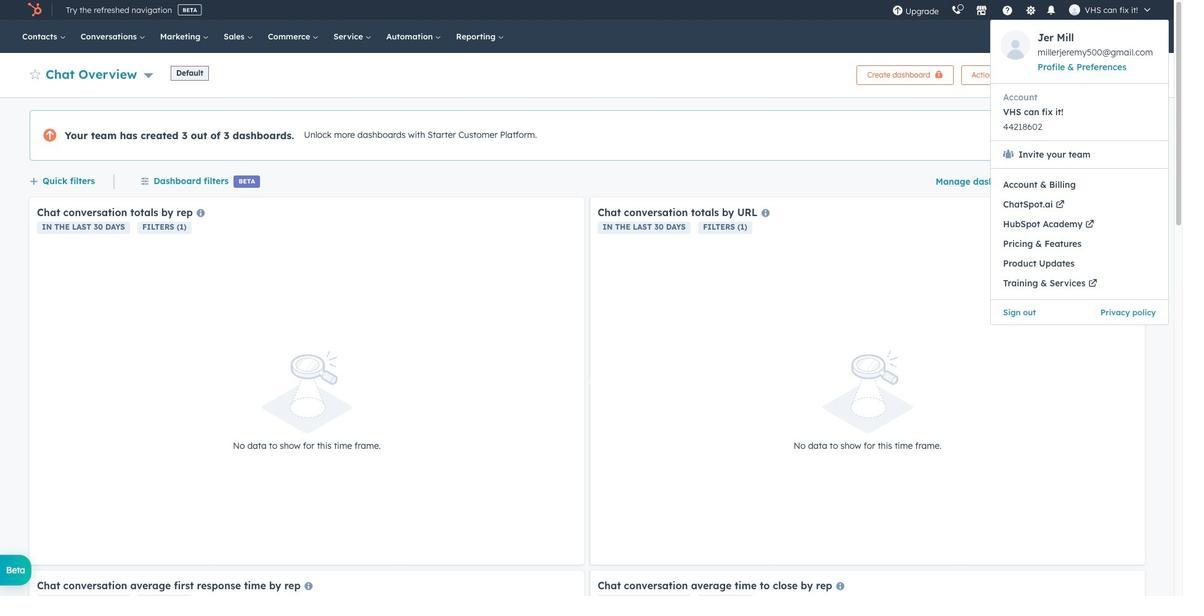 Task type: describe. For each thing, give the bounding box(es) containing it.
chat conversation totals by rep element
[[30, 198, 584, 565]]

Search HubSpot search field
[[992, 26, 1131, 47]]

jer mill image
[[1069, 4, 1081, 15]]

marketplaces image
[[976, 6, 987, 17]]

chat conversation average time to close by rep element
[[591, 572, 1146, 597]]



Task type: locate. For each thing, give the bounding box(es) containing it.
menu item
[[991, 0, 1170, 326], [991, 175, 1169, 195], [991, 234, 1169, 254], [991, 254, 1169, 274], [991, 300, 1080, 325], [1080, 300, 1169, 325]]

chat conversation average first response time by rep element
[[30, 572, 584, 597]]

chat conversation totals by url element
[[591, 198, 1146, 565]]

menu
[[886, 0, 1170, 326], [991, 20, 1170, 326]]

banner
[[30, 62, 1145, 85]]

jer mill image
[[1001, 30, 1031, 60]]



Task type: vqa. For each thing, say whether or not it's contained in the screenshot.
marketplaces image
yes



